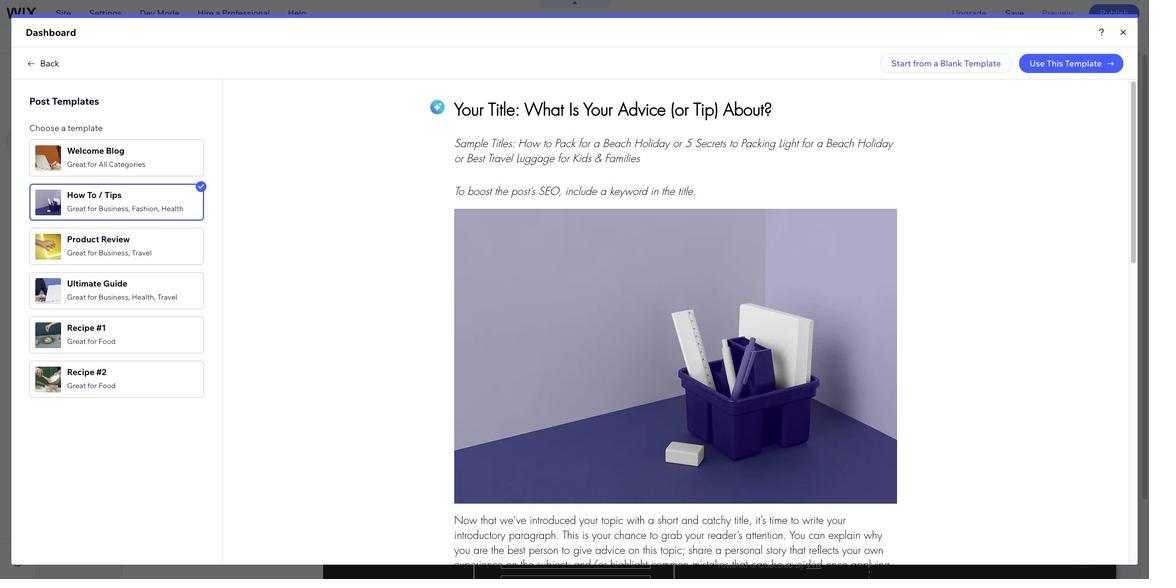 Task type: vqa. For each thing, say whether or not it's contained in the screenshot.
top PAGES
yes



Task type: locate. For each thing, give the bounding box(es) containing it.
site up blog
[[51, 97, 66, 108]]

0 vertical spatial site
[[56, 8, 71, 19]]

menu right and
[[121, 65, 147, 77]]

save
[[1005, 8, 1024, 19]]

dev mode
[[140, 8, 180, 19]]

your
[[356, 35, 373, 45]]

0 vertical spatial pages
[[71, 65, 99, 77]]

site for site
[[56, 8, 71, 19]]

site up the site menu
[[51, 65, 69, 77]]

and
[[101, 65, 119, 77]]

save button
[[996, 0, 1033, 26]]

site left settings
[[56, 8, 71, 19]]

blog
[[45, 35, 69, 45], [164, 128, 187, 139]]

pages right blog
[[71, 119, 95, 129]]

site menu
[[51, 97, 90, 108]]

0 horizontal spatial menu
[[68, 97, 90, 108]]

100%
[[999, 35, 1020, 45]]

pages
[[71, 65, 99, 77], [71, 119, 95, 129]]

mode
[[157, 8, 180, 19]]

pages left and
[[71, 65, 99, 77]]

0 vertical spatial menu
[[121, 65, 147, 77]]

100% button
[[979, 27, 1028, 53]]

menu
[[121, 65, 147, 77], [68, 97, 90, 108]]

publish
[[1100, 8, 1129, 19]]

menu up blog pages
[[68, 97, 90, 108]]

tools button
[[1029, 27, 1085, 53]]

1 horizontal spatial blog
[[164, 128, 187, 139]]

1 vertical spatial menu
[[68, 97, 90, 108]]

0 vertical spatial blog
[[45, 35, 69, 45]]

2 vertical spatial site
[[51, 97, 66, 108]]

connect
[[321, 35, 354, 45]]

1 vertical spatial site
[[51, 65, 69, 77]]

https://www.wix.com/mysite connect your domain
[[206, 35, 406, 45]]

a
[[216, 8, 220, 19]]

search
[[1111, 35, 1139, 45]]

site
[[56, 8, 71, 19], [51, 65, 69, 77], [51, 97, 66, 108]]

help
[[288, 8, 306, 19]]

professional
[[222, 8, 270, 19]]

pages for site
[[71, 65, 99, 77]]

1 vertical spatial pages
[[71, 119, 95, 129]]

hire
[[198, 8, 214, 19]]

1 horizontal spatial menu
[[121, 65, 147, 77]]

upgrade
[[952, 8, 987, 19]]

domain
[[375, 35, 406, 45]]

dev
[[140, 8, 155, 19]]



Task type: describe. For each thing, give the bounding box(es) containing it.
site for site pages and menu
[[51, 65, 69, 77]]

tools
[[1054, 35, 1075, 45]]

publish button
[[1089, 4, 1140, 22]]

settings
[[89, 8, 122, 19]]

https://www.wix.com/mysite
[[206, 35, 315, 45]]

1 vertical spatial blog
[[164, 128, 187, 139]]

hire a professional
[[198, 8, 270, 19]]

preview
[[1042, 8, 1073, 19]]

pages for blog
[[71, 119, 95, 129]]

0 horizontal spatial blog
[[45, 35, 69, 45]]

blog
[[51, 119, 69, 129]]

preview button
[[1033, 0, 1082, 26]]

search button
[[1086, 27, 1149, 53]]

site for site menu
[[51, 97, 66, 108]]

blog pages
[[51, 119, 95, 129]]

site pages and menu
[[51, 65, 147, 77]]



